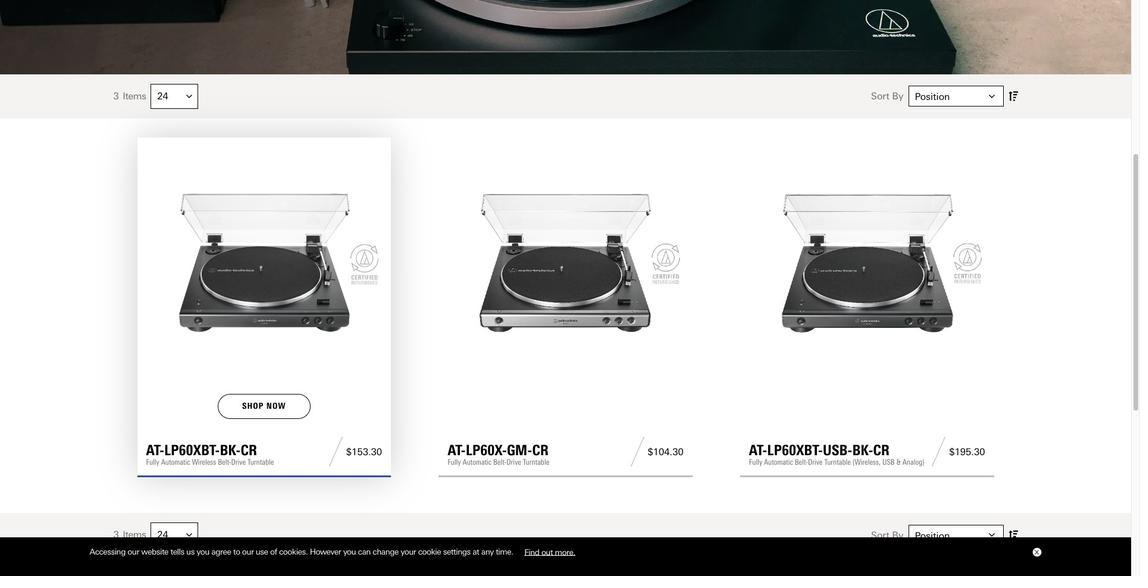 Task type: describe. For each thing, give the bounding box(es) containing it.
automatic for lp60x-
[[463, 458, 492, 467]]

fully inside 'at-lp60xbt-usb-bk-cr fully automatic belt-drive turntable (wireless, usb & analog)'
[[749, 458, 763, 467]]

find out more. link
[[516, 543, 585, 561]]

fully for at-lp60x-gm-cr
[[448, 458, 461, 467]]

divider line image for at-lp60xbt-usb-bk-cr
[[929, 437, 950, 467]]

analog)
[[903, 458, 925, 467]]

1 3 items from the top
[[113, 91, 146, 102]]

agree
[[212, 547, 231, 557]]

$195.30
[[950, 446, 986, 458]]

1 our from the left
[[128, 547, 139, 557]]

2 our from the left
[[242, 547, 254, 557]]

fully for at-lp60xbt-bk-cr
[[146, 458, 159, 467]]

drive for at-lp60xbt-bk-cr
[[231, 458, 246, 467]]

cr for gm-
[[532, 442, 549, 459]]

carrat down image
[[989, 93, 995, 99]]

turntable for at-lp60xbt-usb-bk-cr
[[825, 458, 851, 467]]

divider line image for at-lp60xbt-bk-cr
[[326, 437, 346, 467]]

bk- inside 'at-lp60xbt-usb-bk-cr fully automatic belt-drive turntable (wireless, usb & analog)'
[[853, 442, 874, 459]]

your
[[401, 547, 416, 557]]

by for 1st set descending direction image from the bottom
[[893, 530, 904, 541]]

shop
[[242, 401, 264, 411]]

1 items from the top
[[123, 91, 146, 102]]

lp60x-
[[466, 442, 507, 459]]

shop now link
[[218, 394, 311, 419]]

2 items from the top
[[123, 529, 146, 541]]

1 set descending direction image from the top
[[1009, 89, 1018, 104]]

at- for at-lp60xbt-bk-cr
[[146, 442, 164, 459]]

find
[[525, 547, 540, 557]]

3 for 1st set descending direction image from the bottom
[[113, 529, 119, 541]]

3 for second set descending direction image from the bottom
[[113, 91, 119, 102]]

out
[[542, 547, 553, 557]]

at lp60xbt bk cr image
[[146, 146, 382, 383]]

carrat down image for 1st set descending direction image from the bottom
[[187, 532, 192, 538]]

by for second set descending direction image from the bottom
[[893, 91, 904, 102]]

bk- inside at-lp60xbt-bk-cr fully automatic wireless belt-drive turntable
[[220, 442, 241, 459]]

&
[[897, 458, 901, 467]]

2 set descending direction image from the top
[[1009, 528, 1018, 543]]

us
[[186, 547, 195, 557]]

divider line image for at-lp60x-gm-cr
[[627, 437, 648, 467]]

cross image
[[1034, 550, 1039, 555]]

accessing our website tells us you agree to our use of cookies. however you can change your cookie settings at any time.
[[90, 547, 516, 557]]

any
[[481, 547, 494, 557]]

at-lp60x-gm-cr fully automatic belt-drive turntable
[[448, 442, 550, 467]]

settings
[[443, 547, 471, 557]]



Task type: locate. For each thing, give the bounding box(es) containing it.
2 at- from the left
[[448, 442, 466, 459]]

2 horizontal spatial fully
[[749, 458, 763, 467]]

2 horizontal spatial turntable
[[825, 458, 851, 467]]

2 horizontal spatial belt-
[[795, 458, 808, 467]]

1 horizontal spatial automatic
[[463, 458, 492, 467]]

sort by
[[871, 91, 904, 102], [871, 530, 904, 541]]

0 horizontal spatial bk-
[[220, 442, 241, 459]]

2 horizontal spatial at-
[[749, 442, 768, 459]]

2 belt- from the left
[[494, 458, 507, 467]]

2 horizontal spatial divider line image
[[929, 437, 950, 467]]

now
[[267, 401, 286, 411]]

belt- for at-lp60xbt-usb-bk-cr
[[795, 458, 808, 467]]

at- for at-lp60x-gm-cr
[[448, 442, 466, 459]]

3 at- from the left
[[749, 442, 768, 459]]

belt- left "usb-"
[[795, 458, 808, 467]]

0 horizontal spatial cr
[[241, 442, 257, 459]]

2 bk- from the left
[[853, 442, 874, 459]]

3 cr from the left
[[874, 442, 890, 459]]

turntables image
[[0, 0, 1132, 74]]

gm-
[[507, 442, 532, 459]]

1 sort from the top
[[871, 91, 890, 102]]

our left website
[[128, 547, 139, 557]]

1 vertical spatial 3
[[113, 529, 119, 541]]

fully inside at-lp60x-gm-cr fully automatic belt-drive turntable
[[448, 458, 461, 467]]

sort
[[871, 91, 890, 102], [871, 530, 890, 541]]

automatic inside 'at-lp60xbt-usb-bk-cr fully automatic belt-drive turntable (wireless, usb & analog)'
[[764, 458, 793, 467]]

you left can
[[343, 547, 356, 557]]

$153.30
[[346, 446, 382, 458]]

(wireless,
[[853, 458, 881, 467]]

1 divider line image from the left
[[326, 437, 346, 467]]

use
[[256, 547, 268, 557]]

3 divider line image from the left
[[929, 437, 950, 467]]

belt- for at-lp60xbt-bk-cr
[[218, 458, 231, 467]]

1 bk- from the left
[[220, 442, 241, 459]]

0 horizontal spatial you
[[197, 547, 209, 557]]

sort for second set descending direction image from the bottom
[[871, 91, 890, 102]]

1 horizontal spatial turntable
[[523, 458, 550, 467]]

accessing
[[90, 547, 126, 557]]

turntable down shop now link
[[248, 458, 274, 467]]

cr
[[241, 442, 257, 459], [532, 442, 549, 459], [874, 442, 890, 459]]

shop now
[[242, 401, 286, 411]]

wireless
[[192, 458, 216, 467]]

0 vertical spatial 3 items
[[113, 91, 146, 102]]

drive inside at-lp60x-gm-cr fully automatic belt-drive turntable
[[507, 458, 521, 467]]

carrat down image for second set descending direction image from the bottom
[[187, 93, 192, 99]]

2 horizontal spatial drive
[[808, 458, 823, 467]]

2 turntable from the left
[[523, 458, 550, 467]]

0 horizontal spatial our
[[128, 547, 139, 557]]

bk-
[[220, 442, 241, 459], [853, 442, 874, 459]]

3
[[113, 91, 119, 102], [113, 529, 119, 541]]

0 horizontal spatial at-
[[146, 442, 164, 459]]

lp60xbt- for usb-
[[768, 442, 823, 459]]

2 automatic from the left
[[463, 458, 492, 467]]

1 drive from the left
[[231, 458, 246, 467]]

belt- inside at-lp60xbt-bk-cr fully automatic wireless belt-drive turntable
[[218, 458, 231, 467]]

lp60xbt- for bk-
[[164, 442, 220, 459]]

drive inside 'at-lp60xbt-usb-bk-cr fully automatic belt-drive turntable (wireless, usb & analog)'
[[808, 458, 823, 467]]

our
[[128, 547, 139, 557], [242, 547, 254, 557]]

1 at- from the left
[[146, 442, 164, 459]]

1 by from the top
[[893, 91, 904, 102]]

$104.30
[[648, 446, 684, 458]]

automatic for lp60xbt-
[[161, 458, 190, 467]]

0 horizontal spatial fully
[[146, 458, 159, 467]]

to
[[233, 547, 240, 557]]

at-lp60xbt-bk-cr fully automatic wireless belt-drive turntable
[[146, 442, 274, 467]]

3 drive from the left
[[808, 458, 823, 467]]

you right us on the bottom of page
[[197, 547, 209, 557]]

drive
[[231, 458, 246, 467], [507, 458, 521, 467], [808, 458, 823, 467]]

0 vertical spatial by
[[893, 91, 904, 102]]

2 sort by from the top
[[871, 530, 904, 541]]

turntable right lp60x-
[[523, 458, 550, 467]]

2 horizontal spatial automatic
[[764, 458, 793, 467]]

2 drive from the left
[[507, 458, 521, 467]]

belt- inside 'at-lp60xbt-usb-bk-cr fully automatic belt-drive turntable (wireless, usb & analog)'
[[795, 458, 808, 467]]

0 vertical spatial set descending direction image
[[1009, 89, 1018, 104]]

items
[[123, 91, 146, 102], [123, 529, 146, 541]]

2 divider line image from the left
[[627, 437, 648, 467]]

at- inside 'at-lp60xbt-usb-bk-cr fully automatic belt-drive turntable (wireless, usb & analog)'
[[749, 442, 768, 459]]

0 horizontal spatial drive
[[231, 458, 246, 467]]

fully
[[146, 458, 159, 467], [448, 458, 461, 467], [749, 458, 763, 467]]

1 sort by from the top
[[871, 91, 904, 102]]

lp60xbt- inside 'at-lp60xbt-usb-bk-cr fully automatic belt-drive turntable (wireless, usb & analog)'
[[768, 442, 823, 459]]

automatic inside at-lp60x-gm-cr fully automatic belt-drive turntable
[[463, 458, 492, 467]]

drive for at-lp60xbt-usb-bk-cr
[[808, 458, 823, 467]]

1 vertical spatial 3 items
[[113, 529, 146, 541]]

1 horizontal spatial lp60xbt-
[[768, 442, 823, 459]]

turntable inside at-lp60xbt-bk-cr fully automatic wireless belt-drive turntable
[[248, 458, 274, 467]]

usb-
[[823, 442, 853, 459]]

turntable inside at-lp60x-gm-cr fully automatic belt-drive turntable
[[523, 458, 550, 467]]

0 vertical spatial sort by
[[871, 91, 904, 102]]

lp60xbt-
[[164, 442, 220, 459], [768, 442, 823, 459]]

cr inside 'at-lp60xbt-usb-bk-cr fully automatic belt-drive turntable (wireless, usb & analog)'
[[874, 442, 890, 459]]

at-
[[146, 442, 164, 459], [448, 442, 466, 459], [749, 442, 768, 459]]

belt- right wireless
[[218, 458, 231, 467]]

0 vertical spatial sort
[[871, 91, 890, 102]]

0 vertical spatial items
[[123, 91, 146, 102]]

sort for 1st set descending direction image from the bottom
[[871, 530, 890, 541]]

0 horizontal spatial turntable
[[248, 458, 274, 467]]

at lp60x gm cr image
[[448, 146, 684, 383]]

at
[[473, 547, 479, 557]]

by
[[893, 91, 904, 102], [893, 530, 904, 541]]

divider line image
[[326, 437, 346, 467], [627, 437, 648, 467], [929, 437, 950, 467]]

1 fully from the left
[[146, 458, 159, 467]]

bk- right wireless
[[220, 442, 241, 459]]

2 fully from the left
[[448, 458, 461, 467]]

0 horizontal spatial belt-
[[218, 458, 231, 467]]

tells
[[171, 547, 184, 557]]

1 automatic from the left
[[161, 458, 190, 467]]

turntable left (wireless, at the right bottom of the page
[[825, 458, 851, 467]]

website
[[141, 547, 168, 557]]

you
[[197, 547, 209, 557], [343, 547, 356, 557]]

1 vertical spatial sort by
[[871, 530, 904, 541]]

belt-
[[218, 458, 231, 467], [494, 458, 507, 467], [795, 458, 808, 467]]

2 3 from the top
[[113, 529, 119, 541]]

1 turntable from the left
[[248, 458, 274, 467]]

1 horizontal spatial belt-
[[494, 458, 507, 467]]

2 you from the left
[[343, 547, 356, 557]]

cr right lp60x-
[[532, 442, 549, 459]]

1 lp60xbt- from the left
[[164, 442, 220, 459]]

turntable for at-lp60xbt-bk-cr
[[248, 458, 274, 467]]

more.
[[555, 547, 576, 557]]

1 horizontal spatial divider line image
[[627, 437, 648, 467]]

0 horizontal spatial lp60xbt-
[[164, 442, 220, 459]]

cookie
[[418, 547, 441, 557]]

automatic inside at-lp60xbt-bk-cr fully automatic wireless belt-drive turntable
[[161, 458, 190, 467]]

1 horizontal spatial you
[[343, 547, 356, 557]]

cr left &
[[874, 442, 890, 459]]

however
[[310, 547, 341, 557]]

belt- left gm-
[[494, 458, 507, 467]]

1 3 from the top
[[113, 91, 119, 102]]

our right to
[[242, 547, 254, 557]]

at- inside at-lp60xbt-bk-cr fully automatic wireless belt-drive turntable
[[146, 442, 164, 459]]

cr inside at-lp60x-gm-cr fully automatic belt-drive turntable
[[532, 442, 549, 459]]

1 horizontal spatial drive
[[507, 458, 521, 467]]

2 3 items from the top
[[113, 529, 146, 541]]

3 turntable from the left
[[825, 458, 851, 467]]

1 vertical spatial by
[[893, 530, 904, 541]]

cr inside at-lp60xbt-bk-cr fully automatic wireless belt-drive turntable
[[241, 442, 257, 459]]

drive inside at-lp60xbt-bk-cr fully automatic wireless belt-drive turntable
[[231, 458, 246, 467]]

set descending direction image
[[1009, 89, 1018, 104], [1009, 528, 1018, 543]]

fully inside at-lp60xbt-bk-cr fully automatic wireless belt-drive turntable
[[146, 458, 159, 467]]

1 horizontal spatial fully
[[448, 458, 461, 467]]

1 horizontal spatial our
[[242, 547, 254, 557]]

automatic
[[161, 458, 190, 467], [463, 458, 492, 467], [764, 458, 793, 467]]

1 you from the left
[[197, 547, 209, 557]]

find out more.
[[525, 547, 576, 557]]

0 horizontal spatial automatic
[[161, 458, 190, 467]]

0 horizontal spatial divider line image
[[326, 437, 346, 467]]

can
[[358, 547, 371, 557]]

2 horizontal spatial cr
[[874, 442, 890, 459]]

of
[[270, 547, 277, 557]]

change
[[373, 547, 399, 557]]

1 belt- from the left
[[218, 458, 231, 467]]

1 vertical spatial sort
[[871, 530, 890, 541]]

time.
[[496, 547, 514, 557]]

lp60xbt- inside at-lp60xbt-bk-cr fully automatic wireless belt-drive turntable
[[164, 442, 220, 459]]

turntable
[[248, 458, 274, 467], [523, 458, 550, 467], [825, 458, 851, 467]]

1 vertical spatial set descending direction image
[[1009, 528, 1018, 543]]

bk- left usb
[[853, 442, 874, 459]]

at- for at-lp60xbt-usb-bk-cr
[[749, 442, 768, 459]]

turntable inside 'at-lp60xbt-usb-bk-cr fully automatic belt-drive turntable (wireless, usb & analog)'
[[825, 458, 851, 467]]

2 sort from the top
[[871, 530, 890, 541]]

2 lp60xbt- from the left
[[768, 442, 823, 459]]

cookies.
[[279, 547, 308, 557]]

2 by from the top
[[893, 530, 904, 541]]

3 automatic from the left
[[764, 458, 793, 467]]

1 vertical spatial items
[[123, 529, 146, 541]]

3 items
[[113, 91, 146, 102], [113, 529, 146, 541]]

0 vertical spatial 3
[[113, 91, 119, 102]]

3 fully from the left
[[749, 458, 763, 467]]

1 cr from the left
[[241, 442, 257, 459]]

cr down "shop"
[[241, 442, 257, 459]]

2 cr from the left
[[532, 442, 549, 459]]

at lp60xbt usb bk cr image
[[749, 146, 986, 383]]

at-lp60xbt-usb-bk-cr fully automatic belt-drive turntable (wireless, usb & analog)
[[749, 442, 925, 467]]

1 horizontal spatial at-
[[448, 442, 466, 459]]

at- inside at-lp60x-gm-cr fully automatic belt-drive turntable
[[448, 442, 466, 459]]

usb
[[883, 458, 895, 467]]

belt- inside at-lp60x-gm-cr fully automatic belt-drive turntable
[[494, 458, 507, 467]]

3 belt- from the left
[[795, 458, 808, 467]]

1 horizontal spatial bk-
[[853, 442, 874, 459]]

cr for bk-
[[241, 442, 257, 459]]

1 horizontal spatial cr
[[532, 442, 549, 459]]

carrat down image
[[187, 93, 192, 99], [187, 532, 192, 538], [989, 532, 995, 538]]



Task type: vqa. For each thing, say whether or not it's contained in the screenshot.
AT2020-
no



